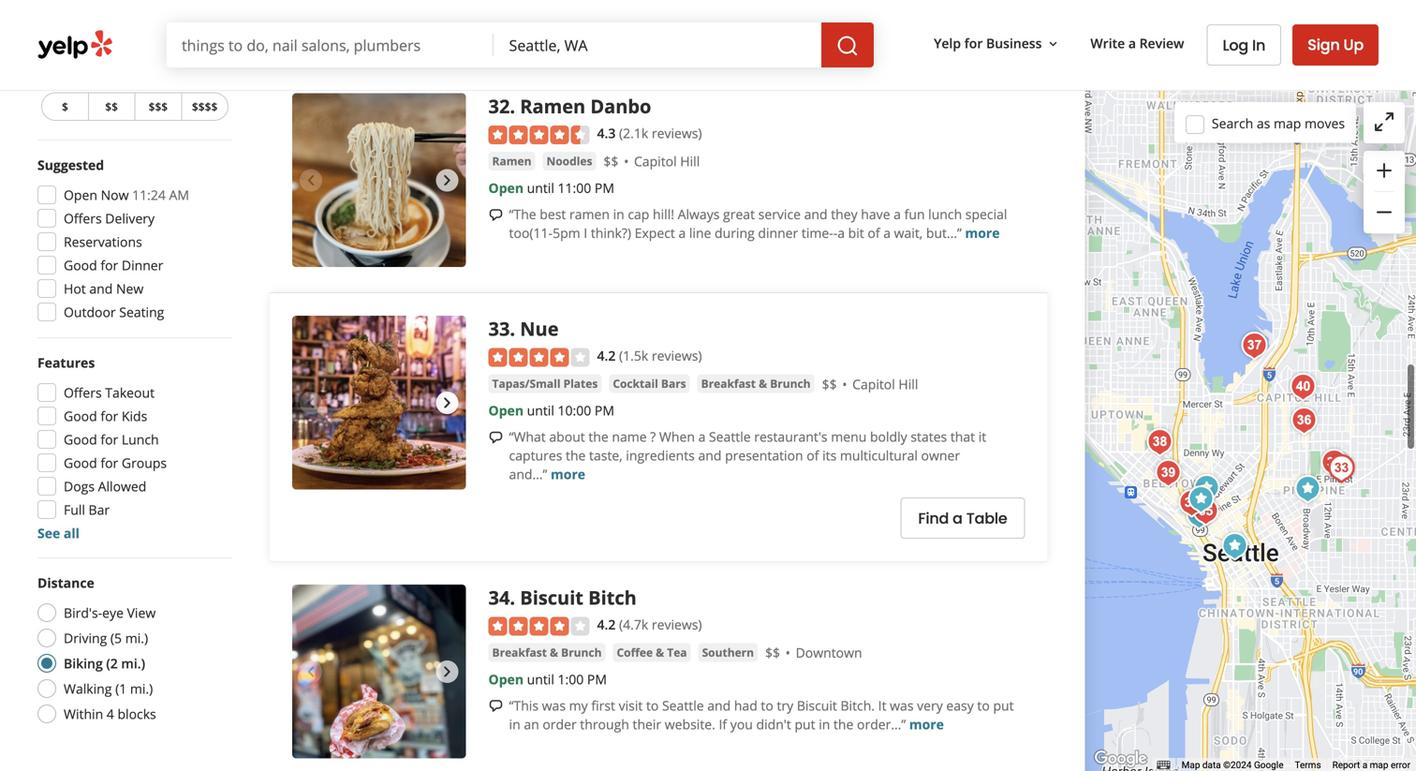 Task type: locate. For each thing, give the bounding box(es) containing it.
more
[[965, 224, 1000, 242], [551, 465, 586, 483], [910, 715, 944, 733]]

1 vertical spatial 4.2
[[597, 616, 616, 633]]

open
[[489, 179, 524, 197], [64, 186, 97, 204], [489, 401, 524, 419], [489, 670, 524, 688]]

0 horizontal spatial of
[[807, 446, 819, 464]]

1 horizontal spatial was
[[890, 696, 914, 714]]

wait,
[[894, 224, 923, 242]]

open for 32
[[489, 179, 524, 197]]

2 16 speech v2 image from the top
[[489, 699, 504, 714]]

$$ up the menu
[[822, 375, 837, 393]]

2 vertical spatial the
[[834, 715, 854, 733]]

and
[[804, 205, 828, 223], [89, 280, 113, 297], [698, 446, 722, 464], [708, 696, 731, 714]]

hill up boldly
[[899, 375, 918, 393]]

1 vertical spatial hill
[[899, 375, 918, 393]]

1 vertical spatial previous image
[[300, 660, 322, 683]]

seattle
[[709, 428, 751, 445], [662, 696, 704, 714]]

1 previous image from the top
[[300, 169, 322, 191]]

pm right 1:00
[[587, 670, 607, 688]]

mi.) right (5
[[125, 629, 148, 647]]

3 slideshow element from the top
[[292, 585, 466, 758]]

until for ramen
[[527, 179, 554, 197]]

$$ right "southern" link
[[765, 644, 780, 662]]

good down offers takeout
[[64, 407, 97, 425]]

until for biscuit
[[527, 670, 554, 688]]

(1
[[115, 680, 127, 697]]

to up their
[[646, 696, 659, 714]]

reviews) up bars
[[652, 347, 702, 365]]

find a table down owner
[[918, 508, 1008, 529]]

0 vertical spatial find a table link
[[901, 6, 1025, 47]]

4.2 star rating image up tapas/small plates
[[489, 348, 590, 367]]

None search field
[[167, 22, 874, 67]]

0 vertical spatial more
[[965, 224, 1000, 242]]

2 horizontal spatial the
[[834, 715, 854, 733]]

until
[[527, 179, 554, 197], [527, 401, 554, 419], [527, 670, 554, 688]]

open inside suggested 'group'
[[64, 186, 97, 204]]

2 . from the top
[[510, 316, 515, 342]]

1 slideshow element from the top
[[292, 93, 466, 267]]

breakfast right bars
[[701, 376, 756, 391]]

filters
[[37, 26, 84, 46]]

2 vertical spatial mi.)
[[130, 680, 153, 697]]

capitol hill up boldly
[[853, 375, 918, 393]]

. left biscuit bitch link
[[510, 585, 515, 610]]

through
[[580, 715, 629, 733]]

$$ inside $$ button
[[105, 99, 118, 114]]

1 good from the top
[[64, 256, 97, 274]]

mi.) right the "(1"
[[130, 680, 153, 697]]

find a table left 16 chevron down v2 icon
[[918, 16, 1008, 38]]

tacos chukis image
[[1286, 402, 1323, 439]]

see all
[[37, 524, 80, 542]]

-
[[834, 224, 838, 242]]

breakfast & brunch button up restaurant's
[[698, 374, 815, 393]]

more link down captures
[[551, 465, 586, 483]]

hot and new
[[64, 280, 144, 297]]

starbucks image
[[1216, 527, 1254, 565]]

&
[[759, 376, 767, 391], [550, 644, 558, 660], [656, 644, 664, 660]]

0 vertical spatial 4.2
[[597, 347, 616, 365]]

0 vertical spatial map
[[1274, 114, 1302, 132]]

0 vertical spatial previous image
[[300, 169, 322, 191]]

table for second the find a table link from the bottom
[[967, 16, 1008, 38]]

seattle up presentation
[[709, 428, 751, 445]]

10:00
[[558, 401, 591, 419]]

0 vertical spatial 16 speech v2 image
[[489, 207, 504, 222]]

0 horizontal spatial more
[[551, 465, 586, 483]]

slideshow element for 33
[[292, 316, 466, 490]]

until down tapas/small plates link
[[527, 401, 554, 419]]

0 vertical spatial until
[[527, 179, 554, 197]]

pm right 10:00
[[595, 401, 615, 419]]

yelp for business button
[[927, 26, 1068, 60]]

4.2 for biscuit
[[597, 616, 616, 633]]

16 speech v2 image left "the on the top left of page
[[489, 207, 504, 222]]

ramen up 4.3 star rating image
[[520, 93, 586, 119]]

open now 11:24 am
[[64, 186, 189, 204]]

breakfast & brunch button for left breakfast & brunch link
[[489, 643, 606, 662]]

2 4.2 star rating image from the top
[[489, 617, 590, 636]]

previous image for 32
[[300, 169, 322, 191]]

ingredients
[[626, 446, 695, 464]]

dogs
[[64, 477, 95, 495]]

1 horizontal spatial in
[[613, 205, 625, 223]]

hot
[[64, 280, 86, 297]]

brunch up 1:00
[[561, 644, 602, 660]]

0 vertical spatial more link
[[965, 224, 1000, 242]]

address, neighborhood, city, state or zip text field
[[494, 22, 822, 67]]

None field
[[167, 22, 494, 67], [494, 22, 822, 67]]

previous image
[[300, 391, 322, 414]]

breakfast & brunch link
[[698, 374, 815, 393], [489, 643, 606, 662]]

1 vertical spatial capitol hill
[[853, 375, 918, 393]]

2 previous image from the top
[[300, 660, 322, 683]]

& inside coffee & tea button
[[656, 644, 664, 660]]

2 horizontal spatial in
[[819, 715, 830, 733]]

1 vertical spatial breakfast
[[492, 644, 547, 660]]

2 offers from the top
[[64, 384, 102, 401]]

1 offers from the top
[[64, 209, 102, 227]]

for down offers takeout
[[101, 407, 118, 425]]

(5
[[110, 629, 122, 647]]

1 vertical spatial map
[[1370, 759, 1389, 771]]

2 vertical spatial pm
[[587, 670, 607, 688]]

1 vertical spatial mi.)
[[121, 654, 145, 672]]

1 16 speech v2 image from the top
[[489, 207, 504, 222]]

1 horizontal spatial breakfast & brunch
[[701, 376, 811, 391]]

driving
[[64, 629, 107, 647]]

map for error
[[1370, 759, 1389, 771]]

until up best
[[527, 179, 554, 197]]

dinner
[[758, 224, 798, 242]]

for down good for lunch
[[101, 454, 118, 472]]

put right "easy"
[[993, 696, 1014, 714]]

1 next image from the top
[[436, 169, 459, 191]]

offers up the reservations on the left of the page
[[64, 209, 102, 227]]

had
[[734, 696, 758, 714]]

was
[[542, 696, 566, 714], [890, 696, 914, 714]]

and up 'if' at the bottom right
[[708, 696, 731, 714]]

offers takeout
[[64, 384, 155, 401]]

in
[[613, 205, 625, 223], [509, 715, 521, 733], [819, 715, 830, 733]]

tapas/small
[[492, 376, 561, 391]]

fun
[[905, 205, 925, 223]]

breakfast & brunch button up open until 1:00 pm
[[489, 643, 606, 662]]

was right it
[[890, 696, 914, 714]]

11:00
[[558, 179, 591, 197]]

breakfast
[[701, 376, 756, 391], [492, 644, 547, 660]]

for up hot and new
[[101, 256, 118, 274]]

0 vertical spatial find a table
[[918, 16, 1008, 38]]

reviews) right (2.1k
[[652, 124, 702, 142]]

good for lunch
[[64, 430, 159, 448]]

1 horizontal spatial of
[[868, 224, 880, 242]]

1 horizontal spatial more link
[[910, 715, 944, 733]]

$$$$ button
[[181, 92, 229, 121]]

(2.1k
[[619, 124, 649, 142]]

allowed
[[98, 477, 146, 495]]

previous image for 34
[[300, 660, 322, 683]]

groups
[[122, 454, 167, 472]]

noodles
[[547, 153, 592, 169]]

in left the cap
[[613, 205, 625, 223]]

offers inside features group
[[64, 384, 102, 401]]

good inside suggested 'group'
[[64, 256, 97, 274]]

4.2 left '(1.5k'
[[597, 347, 616, 365]]

1 vertical spatial slideshow element
[[292, 316, 466, 490]]

in right didn't
[[819, 715, 830, 733]]

to left the try
[[761, 696, 774, 714]]

good up dogs
[[64, 454, 97, 472]]

0 horizontal spatial breakfast & brunch
[[492, 644, 602, 660]]

and up time-
[[804, 205, 828, 223]]

table down it
[[967, 508, 1008, 529]]

map left error
[[1370, 759, 1389, 771]]

coffee & tea button
[[613, 643, 691, 662]]

more link down special
[[965, 224, 1000, 242]]

reviews) up tea at the bottom left
[[652, 616, 702, 633]]

nue
[[520, 316, 559, 342]]

1 horizontal spatial breakfast
[[701, 376, 756, 391]]

0 horizontal spatial to
[[646, 696, 659, 714]]

open down ramen link
[[489, 179, 524, 197]]

breakfast & brunch up open until 1:00 pm
[[492, 644, 602, 660]]

was up order
[[542, 696, 566, 714]]

reviews) for 33 . nue
[[652, 347, 702, 365]]

for down good for kids
[[101, 430, 118, 448]]

hill!
[[653, 205, 674, 223]]

1 vertical spatial pm
[[595, 401, 615, 419]]

3 to from the left
[[977, 696, 990, 714]]

pm
[[595, 179, 615, 197], [595, 401, 615, 419], [587, 670, 607, 688]]

offers delivery
[[64, 209, 155, 227]]

reviews) for 34 . biscuit bitch
[[652, 616, 702, 633]]

2 find a table link from the top
[[901, 497, 1025, 539]]

1 vertical spatial the
[[566, 446, 586, 464]]

0 vertical spatial breakfast & brunch
[[701, 376, 811, 391]]

0 vertical spatial the
[[589, 428, 609, 445]]

mi.) for walking (1 mi.)
[[130, 680, 153, 697]]

1 table from the top
[[967, 16, 1008, 38]]

(4.7k
[[619, 616, 649, 633]]

offers up good for kids
[[64, 384, 102, 401]]

1 was from the left
[[542, 696, 566, 714]]

0 horizontal spatial biscuit
[[520, 585, 584, 610]]

find a table
[[918, 16, 1008, 38], [918, 508, 1008, 529]]

1 horizontal spatial breakfast & brunch button
[[698, 374, 815, 393]]

report a map error link
[[1333, 759, 1411, 771]]

0 horizontal spatial was
[[542, 696, 566, 714]]

0 vertical spatial offers
[[64, 209, 102, 227]]

open up "this
[[489, 670, 524, 688]]

a right when
[[698, 428, 706, 445]]

more link down very at the right of the page
[[910, 715, 944, 733]]

4.2
[[597, 347, 616, 365], [597, 616, 616, 633]]

and right ingredients
[[698, 446, 722, 464]]

ramen
[[520, 93, 586, 119], [492, 153, 532, 169]]

1 vertical spatial breakfast & brunch button
[[489, 643, 606, 662]]

2 until from the top
[[527, 401, 554, 419]]

it
[[878, 696, 887, 714]]

1 vertical spatial find a table
[[918, 508, 1008, 529]]

2 next image from the top
[[436, 391, 459, 414]]

1 4.2 from the top
[[597, 347, 616, 365]]

a right write at the right of page
[[1129, 34, 1136, 52]]

1 horizontal spatial more
[[910, 715, 944, 733]]

next image
[[436, 660, 459, 683]]

breakfast & brunch
[[701, 376, 811, 391], [492, 644, 602, 660]]

to right "easy"
[[977, 696, 990, 714]]

and inside "this was my first visit to seattle and had to try biscuit bitch. it was very easy to put in an order through their website. if you didn't put in the order…"
[[708, 696, 731, 714]]

features group
[[32, 353, 232, 542]]

first
[[591, 696, 615, 714]]

1 4.2 star rating image from the top
[[489, 348, 590, 367]]

ramen link
[[489, 152, 535, 171]]

2 4.2 from the top
[[597, 616, 616, 633]]

16 speech v2 image
[[489, 207, 504, 222], [489, 699, 504, 714]]

1 until from the top
[[527, 179, 554, 197]]

biking (2 mi.)
[[64, 654, 145, 672]]

1 vertical spatial until
[[527, 401, 554, 419]]

0 vertical spatial breakfast & brunch link
[[698, 374, 815, 393]]

good for groups
[[64, 454, 167, 472]]

0 horizontal spatial breakfast & brunch link
[[489, 643, 606, 662]]

2 vertical spatial .
[[510, 585, 515, 610]]

0 horizontal spatial capitol
[[634, 152, 677, 170]]

for inside button
[[965, 34, 983, 52]]

capitol
[[634, 152, 677, 170], [853, 375, 895, 393]]

patagōn image
[[1183, 481, 1220, 518]]

16 speech v2 image left "this
[[489, 699, 504, 714]]

0 horizontal spatial hill
[[680, 152, 700, 170]]

0 vertical spatial pm
[[595, 179, 615, 197]]

2 horizontal spatial &
[[759, 376, 767, 391]]

1 vertical spatial reviews)
[[652, 347, 702, 365]]

2 vertical spatial more link
[[910, 715, 944, 733]]

3 reviews) from the top
[[652, 616, 702, 633]]

brunch up restaurant's
[[770, 376, 811, 391]]

more for bitch
[[910, 715, 944, 733]]

easy
[[947, 696, 974, 714]]

review
[[1140, 34, 1185, 52]]

0 vertical spatial breakfast & brunch button
[[698, 374, 815, 393]]

3 . from the top
[[510, 585, 515, 610]]

4 good from the top
[[64, 454, 97, 472]]

4.3 star rating image
[[489, 125, 590, 144]]

$$ left $$$ button
[[105, 99, 118, 114]]

2 slideshow element from the top
[[292, 316, 466, 490]]

0 horizontal spatial map
[[1274, 114, 1302, 132]]

2 horizontal spatial to
[[977, 696, 990, 714]]

2 vertical spatial slideshow element
[[292, 585, 466, 758]]

danbo
[[591, 93, 652, 119]]

1 horizontal spatial the
[[589, 428, 609, 445]]

1 vertical spatial of
[[807, 446, 819, 464]]

map for moves
[[1274, 114, 1302, 132]]

1 vertical spatial .
[[510, 316, 515, 342]]

boldly
[[870, 428, 908, 445]]

1 horizontal spatial seattle
[[709, 428, 751, 445]]

1 horizontal spatial &
[[656, 644, 664, 660]]

2 vertical spatial until
[[527, 670, 554, 688]]

open for 34
[[489, 670, 524, 688]]

the down the bitch. at right
[[834, 715, 854, 733]]

capitol up boldly
[[853, 375, 895, 393]]

a
[[953, 16, 963, 38], [1129, 34, 1136, 52], [894, 205, 901, 223], [679, 224, 686, 242], [838, 224, 845, 242], [884, 224, 891, 242], [698, 428, 706, 445], [953, 508, 963, 529], [1363, 759, 1368, 771]]

zoom out image
[[1373, 201, 1396, 223]]

breakfast up open until 1:00 pm
[[492, 644, 547, 660]]

1 none field from the left
[[167, 22, 494, 67]]

0 vertical spatial 4.2 star rating image
[[489, 348, 590, 367]]

2 horizontal spatial more
[[965, 224, 1000, 242]]

1 vertical spatial table
[[967, 508, 1008, 529]]

0 horizontal spatial brunch
[[561, 644, 602, 660]]

1 . from the top
[[510, 93, 515, 119]]

1 vertical spatial seattle
[[662, 696, 704, 714]]

table
[[967, 16, 1008, 38], [967, 508, 1008, 529]]

1:00
[[558, 670, 584, 688]]

1 reviews) from the top
[[652, 124, 702, 142]]

0 vertical spatial reviews)
[[652, 124, 702, 142]]

ramen danbo image
[[1316, 444, 1353, 482]]

put
[[993, 696, 1014, 714], [795, 715, 816, 733]]

3 good from the top
[[64, 430, 97, 448]]

group
[[1364, 151, 1405, 233]]

2 table from the top
[[967, 508, 1008, 529]]

capitol down the 4.3 (2.1k reviews)
[[634, 152, 677, 170]]

"the best ramen in cap hill! always great service and they have a fun lunch special too(11-5pm i think?)  expect a line during dinner time--a bit of a wait, but…"
[[509, 205, 1008, 242]]

restaurant's
[[754, 428, 828, 445]]

2 none field from the left
[[494, 22, 822, 67]]

1 vertical spatial find
[[918, 508, 949, 529]]

takeout
[[105, 384, 155, 401]]

altura image
[[1285, 368, 1322, 406]]

more down special
[[965, 224, 1000, 242]]

captures
[[509, 446, 562, 464]]

didn't
[[756, 715, 791, 733]]

table right "yelp"
[[967, 16, 1008, 38]]

0 horizontal spatial seattle
[[662, 696, 704, 714]]

map region
[[942, 73, 1416, 771]]

biscuit right the try
[[797, 696, 837, 714]]

as
[[1257, 114, 1271, 132]]

put right didn't
[[795, 715, 816, 733]]

breakfast & brunch link up open until 1:00 pm
[[489, 643, 606, 662]]

mi.) right (2
[[121, 654, 145, 672]]

biscuit bitch image
[[1173, 484, 1211, 522]]

more down captures
[[551, 465, 586, 483]]

hill down the 4.3 (2.1k reviews)
[[680, 152, 700, 170]]

0 horizontal spatial capitol hill
[[634, 152, 700, 170]]

for for lunch
[[101, 430, 118, 448]]

3 until from the top
[[527, 670, 554, 688]]

previous image
[[300, 169, 322, 191], [300, 660, 322, 683]]

map
[[1274, 114, 1302, 132], [1370, 759, 1389, 771]]

0 vertical spatial biscuit
[[520, 585, 584, 610]]

within
[[64, 705, 103, 723]]

& up open until 1:00 pm
[[550, 644, 558, 660]]

outdoor seating
[[64, 303, 164, 321]]

offers inside suggested 'group'
[[64, 209, 102, 227]]

good for good for groups
[[64, 454, 97, 472]]

until left 1:00
[[527, 670, 554, 688]]

breakfast & brunch button
[[698, 374, 815, 393], [489, 643, 606, 662]]

0 vertical spatial seattle
[[709, 428, 751, 445]]

find left business
[[918, 16, 949, 38]]

open down suggested
[[64, 186, 97, 204]]

biscuit right 34
[[520, 585, 584, 610]]

find down owner
[[918, 508, 949, 529]]

0 vertical spatial ramen
[[520, 93, 586, 119]]

try
[[777, 696, 794, 714]]

open until 10:00 pm
[[489, 401, 615, 419]]

find a table link down owner
[[901, 497, 1025, 539]]

1 find a table from the top
[[918, 16, 1008, 38]]

capitol hill down the 4.3 (2.1k reviews)
[[634, 152, 700, 170]]

$ button
[[41, 92, 88, 121]]

next image
[[436, 169, 459, 191], [436, 391, 459, 414]]

tea
[[667, 644, 687, 660]]

slideshow element
[[292, 93, 466, 267], [292, 316, 466, 490], [292, 585, 466, 758]]

1 horizontal spatial to
[[761, 696, 774, 714]]

& for rightmost breakfast & brunch link
[[759, 376, 767, 391]]

4.2 star rating image for biscuit bitch
[[489, 617, 590, 636]]

in left an
[[509, 715, 521, 733]]

1 horizontal spatial put
[[993, 696, 1014, 714]]

cocktail bars
[[613, 376, 686, 391]]

2 good from the top
[[64, 407, 97, 425]]

0 vertical spatial table
[[967, 16, 1008, 38]]

4.2 (4.7k reviews)
[[597, 616, 702, 633]]

& for left breakfast & brunch link
[[550, 644, 558, 660]]

1 find from the top
[[918, 16, 949, 38]]

good down good for kids
[[64, 430, 97, 448]]

1 vertical spatial biscuit
[[797, 696, 837, 714]]

16 chevron down v2 image
[[1046, 36, 1061, 51]]

. for 32
[[510, 93, 515, 119]]

pm for nue
[[595, 401, 615, 419]]

more down very at the right of the page
[[910, 715, 944, 733]]

1 vertical spatial next image
[[436, 391, 459, 414]]

0 vertical spatial mi.)
[[125, 629, 148, 647]]

ramen down 4.3 star rating image
[[492, 153, 532, 169]]

breakfast & brunch button for rightmost breakfast & brunch link
[[698, 374, 815, 393]]

ben paris image
[[1187, 493, 1225, 530]]

1 vertical spatial breakfast & brunch link
[[489, 643, 606, 662]]

good up hot
[[64, 256, 97, 274]]

breakfast & brunch link up restaurant's
[[698, 374, 815, 393]]

breakfast & brunch up restaurant's
[[701, 376, 811, 391]]

for inside suggested 'group'
[[101, 256, 118, 274]]

a left wait, on the top right
[[884, 224, 891, 242]]

4.2 star rating image down 34 . biscuit bitch at the bottom of page
[[489, 617, 590, 636]]

bit
[[848, 224, 864, 242]]

for right "yelp"
[[965, 34, 983, 52]]

2 vertical spatial reviews)
[[652, 616, 702, 633]]

find a table link left 16 chevron down v2 icon
[[901, 6, 1025, 47]]

open up 16 speech v2 icon
[[489, 401, 524, 419]]

0 horizontal spatial &
[[550, 644, 558, 660]]

1 vertical spatial more link
[[551, 465, 586, 483]]

1 horizontal spatial capitol
[[853, 375, 895, 393]]

2 to from the left
[[761, 696, 774, 714]]

4.2 left (4.7k
[[597, 616, 616, 633]]

map right as
[[1274, 114, 1302, 132]]

16 speech v2 image
[[489, 430, 504, 445]]

4.2 star rating image
[[489, 348, 590, 367], [489, 617, 590, 636]]

2 reviews) from the top
[[652, 347, 702, 365]]

more for danbo
[[965, 224, 1000, 242]]

0 vertical spatial next image
[[436, 169, 459, 191]]

the down about at bottom
[[566, 446, 586, 464]]

dinner
[[122, 256, 163, 274]]

biking
[[64, 654, 103, 672]]

0 vertical spatial put
[[993, 696, 1014, 714]]

. up 4.3 star rating image
[[510, 93, 515, 119]]

zoom in image
[[1373, 159, 1396, 182]]



Task type: describe. For each thing, give the bounding box(es) containing it.
business
[[986, 34, 1042, 52]]

search image
[[837, 35, 859, 57]]

1 horizontal spatial hill
[[899, 375, 918, 393]]

$$ down 4.3
[[604, 152, 619, 170]]

downtown
[[796, 644, 862, 662]]

cocktail bars link
[[609, 374, 690, 393]]

when
[[659, 428, 695, 445]]

4.2 star rating image for nue
[[489, 348, 590, 367]]

see
[[37, 524, 60, 542]]

. for 33
[[510, 316, 515, 342]]

a right report
[[1363, 759, 1368, 771]]

mi.) for biking (2 mi.)
[[121, 654, 145, 672]]

a left the line
[[679, 224, 686, 242]]

dogs allowed
[[64, 477, 146, 495]]

southern link
[[698, 643, 758, 662]]

ramen button
[[489, 152, 535, 170]]

in
[[1253, 35, 1266, 56]]

0 horizontal spatial put
[[795, 715, 816, 733]]

0 horizontal spatial the
[[566, 446, 586, 464]]

open for 33
[[489, 401, 524, 419]]

1 horizontal spatial breakfast & brunch link
[[698, 374, 815, 393]]

33
[[489, 316, 510, 342]]

$$ button
[[88, 92, 134, 121]]

for for dinner
[[101, 256, 118, 274]]

report
[[1333, 759, 1361, 771]]

southern button
[[698, 643, 758, 662]]

more link for danbo
[[965, 224, 1000, 242]]

offers for offers delivery
[[64, 209, 102, 227]]

biscuit inside "this was my first visit to seattle and had to try biscuit bitch. it was very easy to put in an order through their website. if you didn't put in the order…"
[[797, 696, 837, 714]]

new
[[116, 280, 144, 297]]

16 speech v2 image for 32
[[489, 207, 504, 222]]

plates
[[564, 376, 598, 391]]

tapas/small plates
[[492, 376, 598, 391]]

bitch.
[[841, 696, 875, 714]]

its
[[823, 446, 837, 464]]

4
[[107, 705, 114, 723]]

think?)
[[591, 224, 631, 242]]

moves
[[1305, 114, 1345, 132]]

1 vertical spatial capitol
[[853, 375, 895, 393]]

32 . ramen danbo
[[489, 93, 652, 119]]

and inside "the best ramen in cap hill! always great service and they have a fun lunch special too(11-5pm i think?)  expect a line during dinner time--a bit of a wait, but…"
[[804, 205, 828, 223]]

storyville coffee company image
[[1181, 497, 1218, 534]]

0 horizontal spatial more link
[[551, 465, 586, 483]]

ramen inside button
[[492, 153, 532, 169]]

(1.5k
[[619, 347, 649, 365]]

terms
[[1295, 759, 1321, 771]]

the inside "this was my first visit to seattle and had to try biscuit bitch. it was very easy to put in an order through their website. if you didn't put in the order…"
[[834, 715, 854, 733]]

am
[[169, 186, 189, 204]]

in inside "the best ramen in cap hill! always great service and they have a fun lunch special too(11-5pm i think?)  expect a line during dinner time--a bit of a wait, but…"
[[613, 205, 625, 223]]

noodles button
[[543, 152, 596, 170]]

sign
[[1308, 34, 1340, 55]]

slideshow element for 34
[[292, 585, 466, 758]]

a down owner
[[953, 508, 963, 529]]

good for dinner
[[64, 256, 163, 274]]

distance option group
[[32, 573, 232, 729]]

write a review
[[1091, 34, 1185, 52]]

map data ©2024 google
[[1182, 759, 1284, 771]]

2 find a table from the top
[[918, 508, 1008, 529]]

and inside "what about the name ? when a seattle restaurant's menu boldly states that it captures the taste, ingredients and presentation of its multicultural owner and…"
[[698, 446, 722, 464]]

bar
[[89, 501, 110, 519]]

full
[[64, 501, 85, 519]]

delivery
[[105, 209, 155, 227]]

1 find a table link from the top
[[901, 6, 1025, 47]]

"what
[[509, 428, 546, 445]]

32
[[489, 93, 510, 119]]

and inside suggested 'group'
[[89, 280, 113, 297]]

they
[[831, 205, 858, 223]]

coffee
[[617, 644, 653, 660]]

1 to from the left
[[646, 696, 659, 714]]

. for 34
[[510, 585, 515, 610]]

for for groups
[[101, 454, 118, 472]]

lunch
[[122, 430, 159, 448]]

best
[[540, 205, 566, 223]]

i
[[584, 224, 588, 242]]

none field address, neighborhood, city, state or zip
[[494, 22, 822, 67]]

up
[[1344, 34, 1364, 55]]

good for good for dinner
[[64, 256, 97, 274]]

coffee & tea
[[617, 644, 687, 660]]

a left 'bit'
[[838, 224, 845, 242]]

view
[[127, 604, 156, 622]]

1 vertical spatial breakfast & brunch
[[492, 644, 602, 660]]

(2
[[106, 654, 118, 672]]

their
[[633, 715, 662, 733]]

pm for biscuit
[[587, 670, 607, 688]]

mi.) for driving (5 mi.)
[[125, 629, 148, 647]]

garage image
[[1289, 470, 1327, 508]]

you
[[730, 715, 753, 733]]

features
[[37, 354, 95, 371]]

"the
[[509, 205, 536, 223]]

0 horizontal spatial breakfast
[[492, 644, 547, 660]]

reviews) for 32 . ramen danbo
[[652, 124, 702, 142]]

0 horizontal spatial in
[[509, 715, 521, 733]]

a left fun
[[894, 205, 901, 223]]

$$$
[[149, 99, 168, 114]]

34
[[489, 585, 510, 610]]

next image for 32 . ramen danbo
[[436, 169, 459, 191]]

of inside "what about the name ? when a seattle restaurant's menu boldly states that it captures the taste, ingredients and presentation of its multicultural owner and…"
[[807, 446, 819, 464]]

sign up
[[1308, 34, 1364, 55]]

google image
[[1090, 747, 1152, 771]]

ramen danbo link
[[520, 93, 652, 119]]

16 speech v2 image for 34
[[489, 699, 504, 714]]

2 find from the top
[[918, 508, 949, 529]]

next image for 33 . nue
[[436, 391, 459, 414]]

1 vertical spatial more
[[551, 465, 586, 483]]

1 horizontal spatial capitol hill
[[853, 375, 918, 393]]

log in link
[[1207, 24, 1282, 66]]

price group
[[37, 62, 232, 125]]

presentation
[[725, 446, 803, 464]]

seating
[[119, 303, 164, 321]]

1 vertical spatial brunch
[[561, 644, 602, 660]]

more link for bitch
[[910, 715, 944, 733]]

name
[[612, 428, 647, 445]]

$
[[62, 99, 68, 114]]

blocks
[[118, 705, 156, 723]]

an
[[524, 715, 539, 733]]

order…"
[[857, 715, 906, 733]]

keyboard shortcuts image
[[1157, 761, 1171, 769]]

bitch
[[588, 585, 637, 610]]

0 vertical spatial breakfast
[[701, 376, 756, 391]]

kids
[[122, 407, 147, 425]]

seattle inside "this was my first visit to seattle and had to try biscuit bitch. it was very easy to put in an order through their website. if you didn't put in the order…"
[[662, 696, 704, 714]]

nue image
[[1323, 450, 1361, 487]]

ramen
[[570, 205, 610, 223]]

pm for ramen
[[595, 179, 615, 197]]

2 was from the left
[[890, 696, 914, 714]]

wasabi sushi & izakaya image
[[1150, 454, 1187, 492]]

open until 1:00 pm
[[489, 670, 607, 688]]

4.2 for nue
[[597, 347, 616, 365]]

©2024
[[1224, 759, 1252, 771]]

expand map image
[[1373, 110, 1396, 133]]

for for kids
[[101, 407, 118, 425]]

walking
[[64, 680, 112, 697]]

xing fu tang image
[[1188, 469, 1226, 507]]

of inside "the best ramen in cap hill! always great service and they have a fun lunch special too(11-5pm i think?)  expect a line during dinner time--a bit of a wait, but…"
[[868, 224, 880, 242]]

a inside "what about the name ? when a seattle restaurant's menu boldly states that it captures the taste, ingredients and presentation of its multicultural owner and…"
[[698, 428, 706, 445]]

& for coffee & tea link
[[656, 644, 664, 660]]

my
[[569, 696, 588, 714]]

during
[[715, 224, 755, 242]]

1 horizontal spatial brunch
[[770, 376, 811, 391]]

0 vertical spatial capitol hill
[[634, 152, 700, 170]]

for for business
[[965, 34, 983, 52]]

0 vertical spatial hill
[[680, 152, 700, 170]]

log in
[[1223, 35, 1266, 56]]

offers for offers takeout
[[64, 384, 102, 401]]

bird's-
[[64, 604, 102, 622]]

suggested group
[[32, 156, 232, 327]]

map
[[1182, 759, 1200, 771]]

walking (1 mi.)
[[64, 680, 153, 697]]

duke's seafood image
[[1236, 327, 1273, 364]]

a left business
[[953, 16, 963, 38]]

good for good for lunch
[[64, 430, 97, 448]]

until for nue
[[527, 401, 554, 419]]

"this
[[509, 696, 539, 714]]

google
[[1254, 759, 1284, 771]]

0 vertical spatial capitol
[[634, 152, 677, 170]]

table for 2nd the find a table link
[[967, 508, 1008, 529]]

5pm
[[553, 224, 581, 242]]

seattle inside "what about the name ? when a seattle restaurant's menu boldly states that it captures the taste, ingredients and presentation of its multicultural owner and…"
[[709, 428, 751, 445]]

cocktail bars button
[[609, 374, 690, 393]]

order
[[543, 715, 577, 733]]

data
[[1203, 759, 1221, 771]]

4.2 (1.5k reviews)
[[597, 347, 702, 365]]

"what about the name ? when a seattle restaurant's menu boldly states that it captures the taste, ingredients and presentation of its multicultural owner and…"
[[509, 428, 987, 483]]

always
[[678, 205, 720, 223]]

things to do, nail salons, plumbers text field
[[167, 22, 494, 67]]

coffee & tea link
[[613, 643, 691, 662]]

none field things to do, nail salons, plumbers
[[167, 22, 494, 67]]

$$$ button
[[134, 92, 181, 121]]

good for good for kids
[[64, 407, 97, 425]]

time-
[[802, 224, 834, 242]]

log
[[1223, 35, 1249, 56]]

outdoor
[[64, 303, 116, 321]]

eye
[[102, 604, 124, 622]]

tilikum place cafe image
[[1141, 423, 1179, 461]]

slideshow element for 32
[[292, 93, 466, 267]]



Task type: vqa. For each thing, say whether or not it's contained in the screenshot.
PATAGŌN icon
yes



